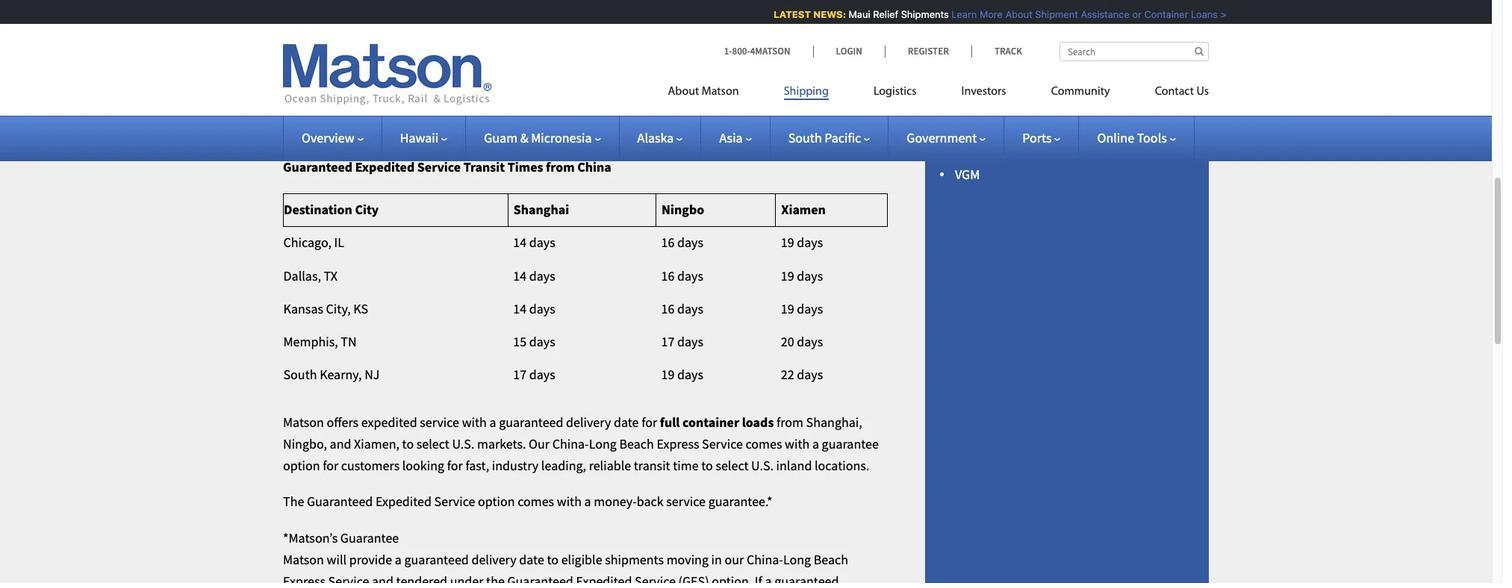 Task type: vqa. For each thing, say whether or not it's contained in the screenshot.
left Comes
yes



Task type: describe. For each thing, give the bounding box(es) containing it.
0 horizontal spatial with
[[462, 414, 487, 431]]

the guaranteed expedited service option comes with a money-back service guarantee.*
[[283, 493, 772, 510]]

date for to
[[519, 551, 544, 568]]

19 for dallas, tx
[[781, 267, 794, 284]]

xiamen
[[781, 201, 826, 218]]

us
[[1196, 86, 1209, 98]]

1 horizontal spatial service
[[666, 493, 706, 510]]

money-
[[594, 493, 637, 510]]

0 vertical spatial from
[[546, 158, 575, 176]]

memphis, tn
[[283, 333, 357, 350]]

hawaii
[[400, 129, 438, 146]]

china offices contact info
[[955, 137, 1099, 154]]

tn
[[341, 333, 357, 350]]

delivery for to
[[471, 551, 516, 568]]

4matson
[[750, 45, 790, 57]]

>
[[1215, 8, 1221, 20]]

south kearny, nj
[[283, 366, 380, 383]]

service down hawaii link
[[417, 158, 461, 176]]

refrigerated
[[955, 53, 1024, 70]]

20
[[781, 333, 794, 350]]

14 days for chicago, il
[[513, 234, 555, 251]]

login
[[836, 45, 862, 57]]

logistics link
[[851, 78, 939, 109]]

destination city
[[284, 201, 379, 218]]

1-
[[724, 45, 732, 57]]

option inside from shanghai, ningbo, and xiamen, to select u.s. markets. our china-long beach express service comes with a guarantee option for customers looking for fast, industry leading, reliable transit time to select u.s. inland locations.
[[283, 457, 320, 474]]

0 vertical spatial 17 days
[[661, 333, 703, 350]]

guam & micronesia link
[[484, 129, 601, 146]]

assistance
[[1076, 8, 1124, 20]]

expedited inside *matson's guarantee matson will provide a guaranteed delivery date to eligible shipments moving in our china-long beach express service and tendered under the guaranteed expedited service (ges) option. if a guarantee
[[576, 573, 632, 583]]

online tools link
[[1097, 129, 1176, 146]]

16 days for kansas city, ks
[[661, 300, 703, 317]]

and inside from shanghai, ningbo, and xiamen, to select u.s. markets. our china-long beach express service comes with a guarantee option for customers looking for fast, industry leading, reliable transit time to select u.s. inland locations.
[[330, 435, 351, 452]]

1 vertical spatial u.s.
[[452, 435, 474, 452]]

pacific
[[825, 129, 861, 146]]

tendered
[[396, 573, 447, 583]]

express inside *matson's guarantee matson will provide a guaranteed delivery date to eligible shipments moving in our china-long beach express service and tendered under the guaranteed expedited service (ges) option. if a guarantee
[[283, 573, 326, 583]]

south pacific
[[788, 129, 861, 146]]

ningbo,
[[283, 435, 327, 452]]

1-800-4matson link
[[724, 45, 813, 57]]

19 for chicago, il
[[781, 234, 794, 251]]

overview link
[[302, 129, 363, 146]]

0 horizontal spatial container
[[1026, 53, 1082, 70]]

&
[[520, 129, 528, 146]]

0 horizontal spatial china
[[577, 158, 611, 176]]

matson inside *matson's guarantee matson will provide a guaranteed delivery date to eligible shipments moving in our china-long beach express service and tendered under the guaranteed expedited service (ges) option. if a guarantee
[[283, 551, 324, 568]]

tariff rates/rules link
[[955, 81, 1053, 98]]

0 vertical spatial to
[[402, 435, 414, 452]]

shipment
[[1030, 8, 1073, 20]]

login link
[[813, 45, 885, 57]]

20 days
[[781, 333, 823, 350]]

tools
[[1137, 129, 1167, 146]]

track link
[[971, 45, 1022, 57]]

inland
[[776, 457, 812, 474]]

16 for chicago, il
[[661, 234, 675, 251]]

latest news: maui relief shipments learn more about shipment assistance or container loans >
[[768, 8, 1221, 20]]

shanghai,
[[806, 414, 862, 431]]

hawaii link
[[400, 129, 447, 146]]

rates/rules
[[986, 81, 1053, 98]]

0 vertical spatial shipping
[[1084, 53, 1135, 70]]

matson inside top menu 'navigation'
[[702, 86, 739, 98]]

14 days for kansas city, ks
[[513, 300, 555, 317]]

asia
[[719, 129, 743, 146]]

loads
[[742, 414, 774, 431]]

expedited
[[361, 414, 417, 431]]

south for south pacific
[[788, 129, 822, 146]]

guarantee.*
[[708, 493, 772, 510]]

*matson's
[[283, 530, 338, 547]]

a right provide
[[395, 551, 402, 568]]

about inside top menu 'navigation'
[[668, 86, 699, 98]]

option.
[[712, 573, 752, 583]]

15 days
[[513, 333, 555, 350]]

0 vertical spatial u.s.
[[955, 109, 977, 126]]

logistics
[[874, 86, 917, 98]]

0 vertical spatial and
[[1038, 109, 1060, 126]]

service down will
[[328, 573, 369, 583]]

time
[[673, 457, 699, 474]]

0 horizontal spatial for
[[323, 457, 338, 474]]

xiamen,
[[354, 435, 399, 452]]

Search search field
[[1060, 42, 1209, 61]]

ports
[[1022, 129, 1052, 146]]

guaranteed expedited service transit times from china
[[283, 158, 611, 176]]

0 vertical spatial china
[[955, 137, 987, 154]]

a right if
[[765, 573, 772, 583]]

chicago, il
[[283, 234, 344, 251]]

19 days for kansas city, ks
[[781, 300, 823, 317]]

guam & micronesia
[[484, 129, 592, 146]]

register link
[[885, 45, 971, 57]]

chicago,
[[283, 234, 332, 251]]

times
[[508, 158, 543, 176]]

south for south kearny, nj
[[283, 366, 317, 383]]

matson containership at port and at sea. matson containers transported by train. image
[[371, 0, 799, 51]]

learn more about shipment assistance or container loans > link
[[946, 8, 1221, 20]]

moving
[[667, 551, 709, 568]]

demurrage
[[1063, 109, 1125, 126]]

guaranteed for provide
[[404, 551, 469, 568]]

guarantee inside *matson's guarantee matson will provide a guaranteed delivery date to eligible shipments moving in our china-long beach express service and tendered under the guaranteed expedited service (ges) option. if a guarantee
[[340, 530, 399, 547]]

1 horizontal spatial about
[[1000, 8, 1027, 20]]

track
[[994, 45, 1022, 57]]

transit inside guaranteed delivery date • money-back guarantee fast transit • reliable service
[[515, 93, 564, 114]]

1 horizontal spatial with
[[557, 493, 582, 510]]

delivery
[[494, 65, 552, 86]]

guarantee inside guaranteed delivery date • money-back guarantee fast transit • reliable service
[[689, 65, 763, 86]]

news:
[[808, 8, 841, 20]]

the
[[283, 493, 304, 510]]

2 horizontal spatial to
[[701, 457, 713, 474]]

tx
[[324, 267, 338, 284]]

shipments
[[605, 551, 664, 568]]

1 horizontal spatial select
[[716, 457, 749, 474]]

guarantee
[[822, 435, 879, 452]]

tariff rates/rules
[[955, 81, 1053, 98]]

government
[[907, 129, 977, 146]]

offers
[[327, 414, 359, 431]]

kansas city, ks
[[283, 300, 368, 317]]

14 days for dallas, tx
[[513, 267, 555, 284]]

a inside from shanghai, ningbo, and xiamen, to select u.s. markets. our china-long beach express service comes with a guarantee option for customers looking for fast, industry leading, reliable transit time to select u.s. inland locations.
[[812, 435, 819, 452]]

to inside *matson's guarantee matson will provide a guaranteed delivery date to eligible shipments moving in our china-long beach express service and tendered under the guaranteed expedited service (ges) option. if a guarantee
[[547, 551, 559, 568]]

info
[[1077, 137, 1099, 154]]

1 vertical spatial back
[[637, 493, 664, 510]]

dallas,
[[283, 267, 321, 284]]

0 horizontal spatial 17 days
[[513, 366, 555, 383]]

dallas, tx
[[283, 267, 338, 284]]

1 vertical spatial comes
[[518, 493, 554, 510]]

14 for kansas city, ks
[[513, 300, 527, 317]]

0 horizontal spatial transit
[[463, 158, 505, 176]]

locations.
[[815, 457, 869, 474]]

2 horizontal spatial for
[[641, 414, 657, 431]]

16 days for dallas, tx
[[661, 267, 703, 284]]

or
[[1127, 8, 1136, 20]]

guaranteed inside *matson's guarantee matson will provide a guaranteed delivery date to eligible shipments moving in our china-long beach express service and tendered under the guaranteed expedited service (ges) option. if a guarantee
[[507, 573, 573, 583]]

guaranteed inside guaranteed delivery date • money-back guarantee fast transit • reliable service
[[408, 65, 491, 86]]

eligible
[[561, 551, 602, 568]]

in
[[711, 551, 722, 568]]

15
[[513, 333, 527, 350]]

online
[[1097, 129, 1134, 146]]



Task type: locate. For each thing, give the bounding box(es) containing it.
tariff
[[955, 81, 984, 98]]

south left pacific
[[788, 129, 822, 146]]

2 vertical spatial and
[[372, 573, 393, 583]]

0 horizontal spatial guaranteed
[[404, 551, 469, 568]]

and inside *matson's guarantee matson will provide a guaranteed delivery date to eligible shipments moving in our china-long beach express service and tendered under the guaranteed expedited service (ges) option. if a guarantee
[[372, 573, 393, 583]]

2 vertical spatial u.s.
[[751, 457, 774, 474]]

date
[[556, 65, 588, 86]]

select up guarantee.*
[[716, 457, 749, 474]]

1 16 from the top
[[661, 234, 675, 251]]

16 days
[[661, 234, 703, 251], [661, 267, 703, 284], [661, 300, 703, 317]]

1 vertical spatial with
[[785, 435, 810, 452]]

shipping up community
[[1084, 53, 1135, 70]]

0 horizontal spatial •
[[567, 93, 573, 114]]

service up the looking
[[420, 414, 459, 431]]

back up alaska link
[[652, 65, 686, 86]]

0 vertical spatial beach
[[619, 435, 654, 452]]

long right our
[[783, 551, 811, 568]]

• right date
[[591, 65, 597, 86]]

0 vertical spatial contact
[[1155, 86, 1194, 98]]

0 vertical spatial service
[[420, 414, 459, 431]]

1 vertical spatial service
[[666, 493, 706, 510]]

more
[[974, 8, 997, 20]]

1 vertical spatial date
[[519, 551, 544, 568]]

0 horizontal spatial guarantee
[[340, 530, 399, 547]]

date left eligible on the bottom
[[519, 551, 544, 568]]

1 vertical spatial beach
[[814, 551, 848, 568]]

kansas
[[283, 300, 323, 317]]

0 vertical spatial container
[[1139, 8, 1183, 20]]

0 horizontal spatial about
[[668, 86, 699, 98]]

markets.
[[477, 435, 526, 452]]

and down offers
[[330, 435, 351, 452]]

guarantee
[[689, 65, 763, 86], [340, 530, 399, 547]]

1 vertical spatial china-
[[747, 551, 783, 568]]

u.s. up government link
[[955, 109, 977, 126]]

1 16 days from the top
[[661, 234, 703, 251]]

the
[[486, 573, 505, 583]]

0 horizontal spatial south
[[283, 366, 317, 383]]

16 for kansas city, ks
[[661, 300, 675, 317]]

contact left us
[[1155, 86, 1194, 98]]

money-
[[600, 65, 652, 86]]

1 horizontal spatial beach
[[814, 551, 848, 568]]

comes down industry
[[518, 493, 554, 510]]

1 vertical spatial to
[[701, 457, 713, 474]]

1 vertical spatial 17 days
[[513, 366, 555, 383]]

blue matson logo with ocean, shipping, truck, rail and logistics written beneath it. image
[[283, 44, 492, 105]]

guaranteed delivery date • money-back guarantee fast transit • reliable service
[[408, 65, 763, 114]]

option down ningbo,
[[283, 457, 320, 474]]

1 horizontal spatial express
[[657, 435, 699, 452]]

refrigerated container shipping
[[955, 53, 1135, 70]]

china- up if
[[747, 551, 783, 568]]

guaranteed up tendered
[[404, 551, 469, 568]]

u.s.
[[955, 109, 977, 126], [452, 435, 474, 452], [751, 457, 774, 474]]

china up vgm link
[[955, 137, 987, 154]]

0 vertical spatial china-
[[552, 435, 589, 452]]

back inside guaranteed delivery date • money-back guarantee fast transit • reliable service
[[652, 65, 686, 86]]

0 vertical spatial guaranteed
[[499, 414, 563, 431]]

service inside guaranteed delivery date • money-back guarantee fast transit • reliable service
[[636, 93, 688, 114]]

destination
[[284, 201, 352, 218]]

0 horizontal spatial select
[[416, 435, 449, 452]]

1 vertical spatial 16
[[661, 267, 675, 284]]

guaranteed up our
[[499, 414, 563, 431]]

service down fast,
[[434, 493, 475, 510]]

0 vertical spatial 16 days
[[661, 234, 703, 251]]

container
[[683, 414, 739, 431]]

1 horizontal spatial to
[[547, 551, 559, 568]]

china offices contact info link
[[955, 137, 1099, 154]]

date left full
[[614, 414, 639, 431]]

vgm link
[[955, 165, 980, 183]]

1 horizontal spatial delivery
[[566, 414, 611, 431]]

service down container on the bottom left of the page
[[702, 435, 743, 452]]

a down shanghai,
[[812, 435, 819, 452]]

1 vertical spatial 16 days
[[661, 267, 703, 284]]

3 14 days from the top
[[513, 300, 555, 317]]

0 horizontal spatial contact
[[1031, 137, 1075, 154]]

u.s. left inland
[[751, 457, 774, 474]]

0 horizontal spatial 17
[[513, 366, 527, 383]]

il
[[334, 234, 344, 251]]

0 horizontal spatial to
[[402, 435, 414, 452]]

about right more
[[1000, 8, 1027, 20]]

16
[[661, 234, 675, 251], [661, 267, 675, 284], [661, 300, 675, 317]]

0 vertical spatial delivery
[[566, 414, 611, 431]]

19
[[781, 234, 794, 251], [781, 267, 794, 284], [781, 300, 794, 317], [661, 366, 675, 383]]

1 horizontal spatial option
[[478, 493, 515, 510]]

alaska
[[637, 129, 674, 146]]

1 horizontal spatial 17
[[661, 333, 675, 350]]

about matson
[[668, 86, 739, 98]]

expedited down "hawaii"
[[355, 158, 415, 176]]

1 horizontal spatial for
[[447, 457, 463, 474]]

china down micronesia
[[577, 158, 611, 176]]

maui
[[843, 8, 865, 20]]

0 horizontal spatial china-
[[552, 435, 589, 452]]

service down shipments
[[635, 573, 676, 583]]

comes inside from shanghai, ningbo, and xiamen, to select u.s. markets. our china-long beach express service comes with a guarantee option for customers looking for fast, industry leading, reliable transit time to select u.s. inland locations.
[[746, 435, 782, 452]]

2 vertical spatial to
[[547, 551, 559, 568]]

16 days for chicago, il
[[661, 234, 703, 251]]

beach
[[619, 435, 654, 452], [814, 551, 848, 568]]

detention
[[980, 109, 1036, 126]]

customers
[[341, 457, 400, 474]]

our
[[529, 435, 550, 452]]

1 vertical spatial 14 days
[[513, 267, 555, 284]]

option
[[283, 457, 320, 474], [478, 493, 515, 510]]

about up alaska link
[[668, 86, 699, 98]]

our
[[725, 551, 744, 568]]

with up inland
[[785, 435, 810, 452]]

0 vertical spatial about
[[1000, 8, 1027, 20]]

matson down *matson's
[[283, 551, 324, 568]]

0 vertical spatial south
[[788, 129, 822, 146]]

date for for
[[614, 414, 639, 431]]

search image
[[1195, 46, 1204, 56]]

container right or
[[1139, 8, 1183, 20]]

0 vertical spatial 17
[[661, 333, 675, 350]]

19 days for dallas, tx
[[781, 267, 823, 284]]

0 vertical spatial date
[[614, 414, 639, 431]]

2 vertical spatial 16
[[661, 300, 675, 317]]

0 horizontal spatial comes
[[518, 493, 554, 510]]

0 horizontal spatial express
[[283, 573, 326, 583]]

transit down delivery on the top of page
[[515, 93, 564, 114]]

1 horizontal spatial transit
[[515, 93, 564, 114]]

for left fast,
[[447, 457, 463, 474]]

date inside *matson's guarantee matson will provide a guaranteed delivery date to eligible shipments moving in our china-long beach express service and tendered under the guaranteed expedited service (ges) option. if a guarantee
[[519, 551, 544, 568]]

u.s. detention and demurrage
[[955, 109, 1125, 126]]

beach inside *matson's guarantee matson will provide a guaranteed delivery date to eligible shipments moving in our china-long beach express service and tendered under the guaranteed expedited service (ges) option. if a guarantee
[[814, 551, 848, 568]]

1 horizontal spatial u.s.
[[751, 457, 774, 474]]

u.s. up fast,
[[452, 435, 474, 452]]

0 vertical spatial 16
[[661, 234, 675, 251]]

0 horizontal spatial delivery
[[471, 551, 516, 568]]

delivery for for
[[566, 414, 611, 431]]

1 horizontal spatial china
[[955, 137, 987, 154]]

0 vertical spatial 14
[[513, 234, 527, 251]]

1 vertical spatial transit
[[463, 158, 505, 176]]

for down ningbo,
[[323, 457, 338, 474]]

a up markets.
[[489, 414, 496, 431]]

1 horizontal spatial china-
[[747, 551, 783, 568]]

delivery up reliable
[[566, 414, 611, 431]]

1 horizontal spatial south
[[788, 129, 822, 146]]

1 horizontal spatial contact
[[1155, 86, 1194, 98]]

0 vertical spatial option
[[283, 457, 320, 474]]

14 for dallas, tx
[[513, 267, 527, 284]]

1 horizontal spatial and
[[372, 573, 393, 583]]

0 vertical spatial express
[[657, 435, 699, 452]]

vgm
[[955, 165, 980, 183]]

alaska link
[[637, 129, 683, 146]]

1 vertical spatial option
[[478, 493, 515, 510]]

0 vertical spatial back
[[652, 65, 686, 86]]

1 vertical spatial expedited
[[376, 493, 432, 510]]

1 vertical spatial guaranteed
[[404, 551, 469, 568]]

1 14 days from the top
[[513, 234, 555, 251]]

3 14 from the top
[[513, 300, 527, 317]]

long inside *matson's guarantee matson will provide a guaranteed delivery date to eligible shipments moving in our china-long beach express service and tendered under the guaranteed expedited service (ges) option. if a guarantee
[[783, 551, 811, 568]]

2 vertical spatial 14
[[513, 300, 527, 317]]

select
[[416, 435, 449, 452], [716, 457, 749, 474]]

1 vertical spatial express
[[283, 573, 326, 583]]

guarantee down 1-
[[689, 65, 763, 86]]

0 vertical spatial expedited
[[355, 158, 415, 176]]

equipment
[[955, 24, 1017, 41]]

option down industry
[[478, 493, 515, 510]]

full
[[660, 414, 680, 431]]

expedited down eligible on the bottom
[[576, 573, 632, 583]]

2 horizontal spatial and
[[1038, 109, 1060, 126]]

2 16 days from the top
[[661, 267, 703, 284]]

from down micronesia
[[546, 158, 575, 176]]

provide
[[349, 551, 392, 568]]

back
[[652, 65, 686, 86], [637, 493, 664, 510]]

2 vertical spatial with
[[557, 493, 582, 510]]

and up ports link
[[1038, 109, 1060, 126]]

1 horizontal spatial date
[[614, 414, 639, 431]]

guaranteed for with
[[499, 414, 563, 431]]

to up the looking
[[402, 435, 414, 452]]

14 for chicago, il
[[513, 234, 527, 251]]

0 horizontal spatial beach
[[619, 435, 654, 452]]

1 horizontal spatial guarantee
[[689, 65, 763, 86]]

with inside from shanghai, ningbo, and xiamen, to select u.s. markets. our china-long beach express service comes with a guarantee option for customers looking for fast, industry leading, reliable transit time to select u.s. inland locations.
[[785, 435, 810, 452]]

city,
[[326, 300, 351, 317]]

0 vertical spatial 14 days
[[513, 234, 555, 251]]

to right time
[[701, 457, 713, 474]]

express up time
[[657, 435, 699, 452]]

1 vertical spatial south
[[283, 366, 317, 383]]

and down provide
[[372, 573, 393, 583]]

from shanghai, ningbo, and xiamen, to select u.s. markets. our china-long beach express service comes with a guarantee option for customers looking for fast, industry leading, reliable transit time to select u.s. inland locations.
[[283, 414, 879, 474]]

2 horizontal spatial with
[[785, 435, 810, 452]]

19 days for chicago, il
[[781, 234, 823, 251]]

ks
[[353, 300, 368, 317]]

express inside from shanghai, ningbo, and xiamen, to select u.s. markets. our china-long beach express service comes with a guarantee option for customers looking for fast, industry leading, reliable transit time to select u.s. inland locations.
[[657, 435, 699, 452]]

to left eligible on the bottom
[[547, 551, 559, 568]]

1 horizontal spatial from
[[777, 414, 803, 431]]

will
[[327, 551, 347, 568]]

investors link
[[939, 78, 1029, 109]]

guarantee up provide
[[340, 530, 399, 547]]

with down leading,
[[557, 493, 582, 510]]

overview
[[302, 129, 354, 146]]

2 vertical spatial expedited
[[576, 573, 632, 583]]

1 vertical spatial matson
[[283, 414, 324, 431]]

*matson's guarantee matson will provide a guaranteed delivery date to eligible shipments moving in our china-long beach express service and tendered under the guaranteed expedited service (ges) option. if a guarantee
[[283, 530, 867, 583]]

long up reliable
[[589, 435, 617, 452]]

delivery
[[566, 414, 611, 431], [471, 551, 516, 568]]

china-
[[552, 435, 589, 452], [747, 551, 783, 568]]

1 horizontal spatial container
[[1139, 8, 1183, 20]]

0 vertical spatial guarantee
[[689, 65, 763, 86]]

16 for dallas, tx
[[661, 267, 675, 284]]

• down date
[[567, 93, 573, 114]]

fast,
[[465, 457, 489, 474]]

delivery up the
[[471, 551, 516, 568]]

china- inside from shanghai, ningbo, and xiamen, to select u.s. markets. our china-long beach express service comes with a guarantee option for customers looking for fast, industry leading, reliable transit time to select u.s. inland locations.
[[552, 435, 589, 452]]

delivery inside *matson's guarantee matson will provide a guaranteed delivery date to eligible shipments moving in our china-long beach express service and tendered under the guaranteed expedited service (ges) option. if a guarantee
[[471, 551, 516, 568]]

service up alaska link
[[636, 93, 688, 114]]

beach inside from shanghai, ningbo, and xiamen, to select u.s. markets. our china-long beach express service comes with a guarantee option for customers looking for fast, industry leading, reliable transit time to select u.s. inland locations.
[[619, 435, 654, 452]]

micronesia
[[531, 129, 592, 146]]

matson up ningbo,
[[283, 414, 324, 431]]

2 14 days from the top
[[513, 267, 555, 284]]

3 16 days from the top
[[661, 300, 703, 317]]

comes down loads
[[746, 435, 782, 452]]

and
[[1038, 109, 1060, 126], [330, 435, 351, 452], [372, 573, 393, 583]]

1 vertical spatial 14
[[513, 267, 527, 284]]

shipments
[[896, 8, 944, 20]]

1 vertical spatial •
[[567, 93, 573, 114]]

contact down u.s. detention and demurrage "link"
[[1031, 137, 1075, 154]]

0 horizontal spatial long
[[589, 435, 617, 452]]

express
[[657, 435, 699, 452], [283, 573, 326, 583]]

refrigerated container shipping link
[[955, 53, 1135, 70]]

from right loads
[[777, 414, 803, 431]]

fast
[[483, 93, 512, 114]]

nj
[[364, 366, 380, 383]]

kearny,
[[320, 366, 362, 383]]

leading,
[[541, 457, 586, 474]]

u.s. detention and demurrage link
[[955, 109, 1125, 126]]

from inside from shanghai, ningbo, and xiamen, to select u.s. markets. our china-long beach express service comes with a guarantee option for customers looking for fast, industry leading, reliable transit time to select u.s. inland locations.
[[777, 414, 803, 431]]

0 vertical spatial matson
[[702, 86, 739, 98]]

offices
[[990, 137, 1028, 154]]

back down transit
[[637, 493, 664, 510]]

transit down guam on the left of the page
[[463, 158, 505, 176]]

2 14 from the top
[[513, 267, 527, 284]]

1 vertical spatial contact
[[1031, 137, 1075, 154]]

service down time
[[666, 493, 706, 510]]

memphis,
[[283, 333, 338, 350]]

0 horizontal spatial date
[[519, 551, 544, 568]]

under
[[450, 573, 483, 583]]

container up community
[[1026, 53, 1082, 70]]

top menu navigation
[[668, 78, 1209, 109]]

shipping inside 'link'
[[784, 86, 829, 98]]

shipping
[[1084, 53, 1135, 70], [784, 86, 829, 98]]

china- inside *matson's guarantee matson will provide a guaranteed delivery date to eligible shipments moving in our china-long beach express service and tendered under the guaranteed expedited service (ges) option. if a guarantee
[[747, 551, 783, 568]]

1 vertical spatial shipping
[[784, 86, 829, 98]]

if
[[755, 573, 762, 583]]

a left money-
[[584, 493, 591, 510]]

long inside from shanghai, ningbo, and xiamen, to select u.s. markets. our china-long beach express service comes with a guarantee option for customers looking for fast, industry leading, reliable transit time to select u.s. inland locations.
[[589, 435, 617, 452]]

with up markets.
[[462, 414, 487, 431]]

for left full
[[641, 414, 657, 431]]

1 14 from the top
[[513, 234, 527, 251]]

south
[[788, 129, 822, 146], [283, 366, 317, 383]]

express down *matson's
[[283, 573, 326, 583]]

investors
[[961, 86, 1006, 98]]

container
[[1139, 8, 1183, 20], [1026, 53, 1082, 70]]

19 for kansas city, ks
[[781, 300, 794, 317]]

0 horizontal spatial and
[[330, 435, 351, 452]]

expedited down the looking
[[376, 493, 432, 510]]

2 16 from the top
[[661, 267, 675, 284]]

contact inside "link"
[[1155, 86, 1194, 98]]

long
[[589, 435, 617, 452], [783, 551, 811, 568]]

0 horizontal spatial from
[[546, 158, 575, 176]]

china- up leading,
[[552, 435, 589, 452]]

3 16 from the top
[[661, 300, 675, 317]]

0 vertical spatial •
[[591, 65, 597, 86]]

None search field
[[1060, 42, 1209, 61]]

1 horizontal spatial shipping
[[1084, 53, 1135, 70]]

south pacific link
[[788, 129, 870, 146]]

a
[[489, 414, 496, 431], [812, 435, 819, 452], [584, 493, 591, 510], [395, 551, 402, 568], [765, 573, 772, 583]]

service inside from shanghai, ningbo, and xiamen, to select u.s. markets. our china-long beach express service comes with a guarantee option for customers looking for fast, industry leading, reliable transit time to select u.s. inland locations.
[[702, 435, 743, 452]]

south down memphis,
[[283, 366, 317, 383]]

ningbo
[[662, 201, 704, 218]]

matson down 1-
[[702, 86, 739, 98]]

select up the looking
[[416, 435, 449, 452]]

shipping up south pacific
[[784, 86, 829, 98]]

guaranteed inside *matson's guarantee matson will provide a guaranteed delivery date to eligible shipments moving in our china-long beach express service and tendered under the guaranteed expedited service (ges) option. if a guarantee
[[404, 551, 469, 568]]

1 vertical spatial from
[[777, 414, 803, 431]]



